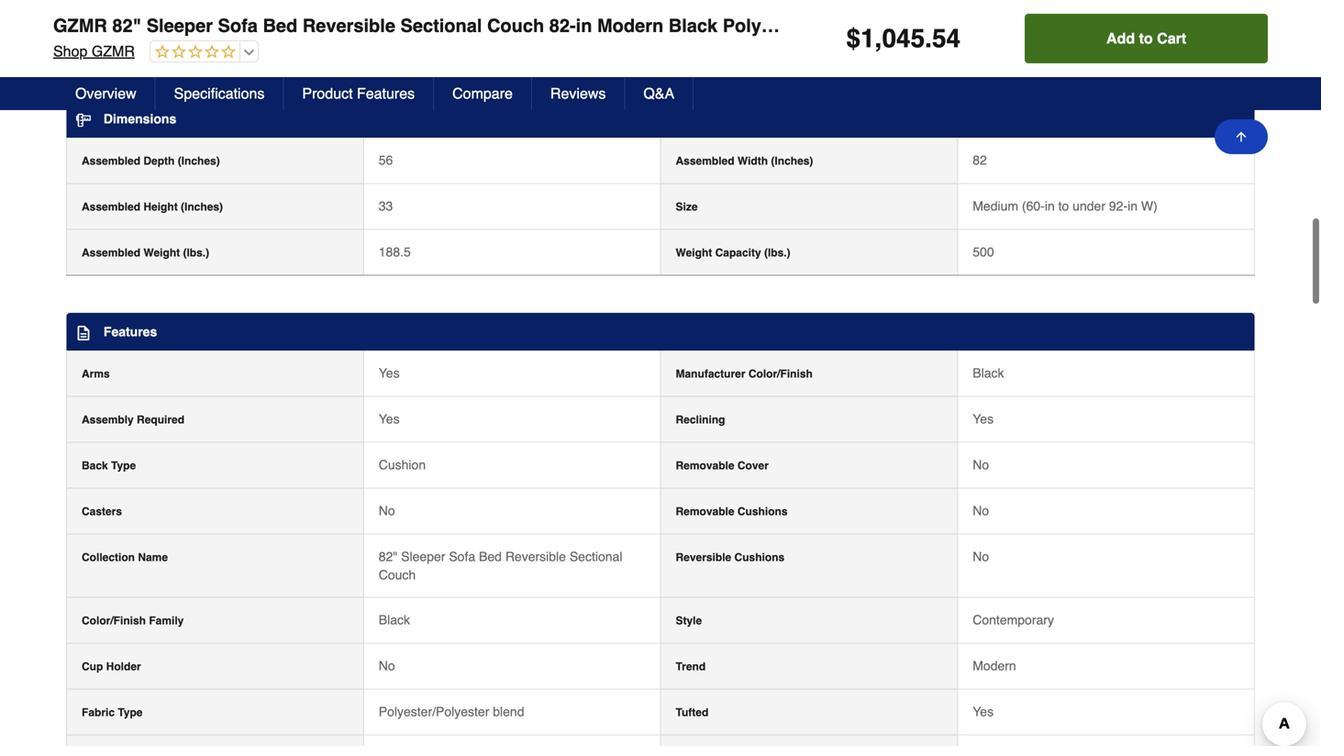 Task type: vqa. For each thing, say whether or not it's contained in the screenshot.


Task type: locate. For each thing, give the bounding box(es) containing it.
assembled left height
[[82, 201, 140, 213]]

removable left the cover
[[676, 459, 735, 472]]

0 horizontal spatial reversible
[[303, 15, 396, 36]]

0 vertical spatial color/finish
[[749, 368, 813, 381]]

in left w)
[[1128, 199, 1138, 213]]

specifications
[[68, 39, 217, 64], [174, 85, 265, 102]]

in up reviews
[[576, 15, 592, 36]]

cover
[[738, 459, 769, 472]]

1 vertical spatial cushions
[[735, 551, 785, 564]]

arrow up image
[[1234, 129, 1249, 144]]

0 vertical spatial removable
[[676, 459, 735, 472]]

0 vertical spatial gzmr
[[53, 15, 107, 36]]

cushions
[[738, 505, 788, 518], [735, 551, 785, 564]]

2 removable from the top
[[676, 505, 735, 518]]

required
[[137, 414, 185, 426]]

contemporary
[[973, 613, 1054, 627]]

1 vertical spatial to
[[1059, 199, 1069, 213]]

(inches)
[[178, 155, 220, 168], [771, 155, 814, 168], [181, 201, 223, 213]]

1 vertical spatial 82"
[[379, 549, 398, 564]]

type right fabric
[[118, 706, 143, 719]]

2 horizontal spatial sofa
[[954, 15, 994, 36]]

cushions for no
[[738, 505, 788, 518]]

0 horizontal spatial sofa
[[218, 15, 258, 36]]

fabric
[[82, 706, 115, 719]]

0 horizontal spatial weight
[[144, 247, 180, 259]]

$ 1,045 . 54
[[847, 24, 961, 53]]

(lbs.) for weight capacity (lbs.)
[[764, 247, 791, 259]]

manufacturer
[[676, 368, 746, 381]]

reversible cushions
[[676, 551, 785, 564]]

gzmr up shop
[[53, 15, 107, 36]]

removable
[[676, 459, 735, 472], [676, 505, 735, 518]]

(inches) right the "depth"
[[178, 155, 220, 168]]

sleeper
[[147, 15, 213, 36], [401, 549, 446, 564]]

1 horizontal spatial sofa
[[449, 549, 476, 564]]

82"
[[112, 15, 141, 36], [379, 549, 398, 564]]

weight capacity (lbs.)
[[676, 247, 791, 259]]

casters
[[82, 505, 122, 518]]

0 horizontal spatial bed
[[263, 15, 298, 36]]

0 horizontal spatial black
[[379, 613, 410, 627]]

2 weight from the left
[[676, 247, 712, 259]]

1 horizontal spatial to
[[1140, 30, 1153, 47]]

no
[[973, 458, 990, 472], [379, 503, 395, 518], [973, 503, 990, 518], [973, 549, 990, 564], [379, 659, 395, 673]]

color/finish right manufacturer
[[749, 368, 813, 381]]

assembled down assembled height (inches)
[[82, 247, 140, 259]]

0 vertical spatial type
[[111, 459, 136, 472]]

assembled left the "depth"
[[82, 155, 140, 168]]

2 (lbs.) from the left
[[764, 247, 791, 259]]

1 (lbs.) from the left
[[183, 247, 209, 259]]

reviews button
[[532, 77, 625, 110]]

style
[[676, 615, 702, 627]]

0 vertical spatial to
[[1140, 30, 1153, 47]]

(lbs.)
[[183, 247, 209, 259], [764, 247, 791, 259]]

features right notes icon
[[104, 325, 157, 339]]

assembled height (inches)
[[82, 201, 223, 213]]

1 vertical spatial black
[[973, 366, 1004, 381]]

0 vertical spatial features
[[357, 85, 415, 102]]

holder
[[106, 660, 141, 673]]

zero stars image
[[150, 44, 236, 61]]

assembled
[[82, 155, 140, 168], [676, 155, 735, 168], [82, 201, 140, 213], [82, 247, 140, 259]]

0 horizontal spatial sleeper
[[147, 15, 213, 36]]

sofa inside 82" sleeper sofa bed reversible sectional couch
[[449, 549, 476, 564]]

0 vertical spatial 82"
[[112, 15, 141, 36]]

1 removable from the top
[[676, 459, 735, 472]]

dimensions image
[[76, 113, 91, 127]]

color/finish
[[749, 368, 813, 381], [82, 615, 146, 627]]

$
[[847, 24, 861, 53]]

specifications button up q&a
[[48, 23, 1274, 81]]

to inside button
[[1140, 30, 1153, 47]]

polyester/blend
[[723, 15, 862, 36]]

weight
[[144, 247, 180, 259], [676, 247, 712, 259]]

82-
[[550, 15, 576, 36]]

no for cushion
[[973, 458, 990, 472]]

color/finish family
[[82, 615, 184, 627]]

1 vertical spatial color/finish
[[82, 615, 146, 627]]

couch inside 82" sleeper sofa bed reversible sectional couch
[[379, 568, 416, 582]]

(inches) for 33
[[181, 201, 223, 213]]

reviews
[[551, 85, 606, 102]]

removable cushions
[[676, 505, 788, 518]]

0 horizontal spatial features
[[104, 325, 157, 339]]

in
[[576, 15, 592, 36], [1045, 199, 1055, 213], [1128, 199, 1138, 213]]

1 horizontal spatial sectional
[[570, 549, 623, 564]]

0 horizontal spatial to
[[1059, 199, 1069, 213]]

reclining down manufacturer
[[676, 414, 726, 426]]

1 horizontal spatial 82"
[[379, 549, 398, 564]]

1 horizontal spatial sleeper
[[401, 549, 446, 564]]

1 vertical spatial reclining
[[676, 414, 726, 426]]

removable down removable cover
[[676, 505, 735, 518]]

cushions down the cover
[[738, 505, 788, 518]]

1 weight from the left
[[144, 247, 180, 259]]

removable cover
[[676, 459, 769, 472]]

0 vertical spatial cushions
[[738, 505, 788, 518]]

(lbs.) right capacity
[[764, 247, 791, 259]]

specifications up overview button
[[68, 39, 217, 64]]

specifications button down zero stars image
[[156, 77, 284, 110]]

1 horizontal spatial weight
[[676, 247, 712, 259]]

depth
[[144, 155, 175, 168]]

features inside button
[[357, 85, 415, 102]]

(inches) for 56
[[178, 155, 220, 168]]

specifications button
[[48, 23, 1274, 81], [156, 77, 284, 110]]

0 horizontal spatial (lbs.)
[[183, 247, 209, 259]]

2 horizontal spatial in
[[1128, 199, 1138, 213]]

1 vertical spatial removable
[[676, 505, 735, 518]]

0 vertical spatial black
[[669, 15, 718, 36]]

color/finish up cup holder
[[82, 615, 146, 627]]

modern down contemporary
[[973, 659, 1017, 673]]

0 vertical spatial couch
[[487, 15, 544, 36]]

(lbs.) for assembled weight (lbs.)
[[183, 247, 209, 259]]

fabric type
[[82, 706, 143, 719]]

type right back
[[111, 459, 136, 472]]

no for no
[[973, 503, 990, 518]]

removable for cushion
[[676, 459, 735, 472]]

1 vertical spatial sectional
[[570, 549, 623, 564]]

2 vertical spatial black
[[379, 613, 410, 627]]

modern
[[597, 15, 664, 36], [973, 659, 1017, 673]]

reclining right $
[[867, 15, 949, 36]]

(lbs.) down assembled height (inches)
[[183, 247, 209, 259]]

cushions down removable cushions
[[735, 551, 785, 564]]

0 horizontal spatial sectional
[[401, 15, 482, 36]]

to
[[1140, 30, 1153, 47], [1059, 199, 1069, 213]]

weight left capacity
[[676, 247, 712, 259]]

features
[[357, 85, 415, 102], [104, 325, 157, 339]]

medium (60-in to under 92-in w)
[[973, 199, 1158, 213]]

2 horizontal spatial black
[[973, 366, 1004, 381]]

gzmr 82" sleeper sofa bed reversible sectional couch 82-in modern black polyester/blend reclining sofa
[[53, 15, 994, 36]]

0 vertical spatial sleeper
[[147, 15, 213, 36]]

couch
[[487, 15, 544, 36], [379, 568, 416, 582]]

1 horizontal spatial (lbs.)
[[764, 247, 791, 259]]

1 vertical spatial bed
[[479, 549, 502, 564]]

1 horizontal spatial reversible
[[506, 549, 566, 564]]

1 horizontal spatial features
[[357, 85, 415, 102]]

type for polyester/polyester blend
[[118, 706, 143, 719]]

features right product
[[357, 85, 415, 102]]

cushion
[[379, 458, 426, 472]]

0 vertical spatial reclining
[[867, 15, 949, 36]]

82
[[973, 153, 987, 168]]

1 horizontal spatial black
[[669, 15, 718, 36]]

1 vertical spatial sleeper
[[401, 549, 446, 564]]

specifications down zero stars image
[[174, 85, 265, 102]]

yes
[[379, 366, 400, 381], [379, 412, 400, 426], [973, 412, 994, 426], [973, 704, 994, 719]]

bed
[[263, 15, 298, 36], [479, 549, 502, 564]]

1 horizontal spatial bed
[[479, 549, 502, 564]]

gzmr
[[53, 15, 107, 36], [92, 43, 135, 60]]

to right add
[[1140, 30, 1153, 47]]

0 vertical spatial modern
[[597, 15, 664, 36]]

1 vertical spatial couch
[[379, 568, 416, 582]]

to left under
[[1059, 199, 1069, 213]]

reclining
[[867, 15, 949, 36], [676, 414, 726, 426]]

(60-
[[1022, 199, 1045, 213]]

1 horizontal spatial in
[[1045, 199, 1055, 213]]

compare button
[[434, 77, 532, 110]]

type
[[111, 459, 136, 472], [118, 706, 143, 719]]

sofa
[[218, 15, 258, 36], [954, 15, 994, 36], [449, 549, 476, 564]]

1 horizontal spatial modern
[[973, 659, 1017, 673]]

back
[[82, 459, 108, 472]]

black
[[669, 15, 718, 36], [973, 366, 1004, 381], [379, 613, 410, 627]]

trend
[[676, 660, 706, 673]]

weight down height
[[144, 247, 180, 259]]

1 vertical spatial type
[[118, 706, 143, 719]]

0 horizontal spatial reclining
[[676, 414, 726, 426]]

0 horizontal spatial couch
[[379, 568, 416, 582]]

(inches) right height
[[181, 201, 223, 213]]

reversible
[[303, 15, 396, 36], [506, 549, 566, 564], [676, 551, 732, 564]]

in left under
[[1045, 199, 1055, 213]]

polyester/polyester
[[379, 704, 490, 719]]

tufted
[[676, 706, 709, 719]]

gzmr right shop
[[92, 43, 135, 60]]

modern right 82-
[[597, 15, 664, 36]]

add to cart
[[1107, 30, 1187, 47]]

1 horizontal spatial reclining
[[867, 15, 949, 36]]



Task type: describe. For each thing, give the bounding box(es) containing it.
assembled depth (inches)
[[82, 155, 220, 168]]

82" inside 82" sleeper sofa bed reversible sectional couch
[[379, 549, 398, 564]]

manufacturer color/finish
[[676, 368, 813, 381]]

0 horizontal spatial in
[[576, 15, 592, 36]]

1 vertical spatial features
[[104, 325, 157, 339]]

cushions for 82" sleeper sofa bed reversible sectional couch
[[735, 551, 785, 564]]

1 horizontal spatial color/finish
[[749, 368, 813, 381]]

type for cushion
[[111, 459, 136, 472]]

0 horizontal spatial 82"
[[112, 15, 141, 36]]

82" sleeper sofa bed reversible sectional couch
[[379, 549, 623, 582]]

polyester/polyester blend
[[379, 704, 525, 719]]

notes image
[[76, 326, 91, 340]]

188.5
[[379, 245, 411, 259]]

height
[[144, 201, 178, 213]]

500
[[973, 245, 995, 259]]

0 horizontal spatial modern
[[597, 15, 664, 36]]

assembled for 56
[[82, 155, 140, 168]]

92-
[[1109, 199, 1128, 213]]

w)
[[1142, 199, 1158, 213]]

product
[[302, 85, 353, 102]]

capacity
[[716, 247, 761, 259]]

add to cart button
[[1025, 14, 1268, 63]]

assembled width (inches)
[[676, 155, 814, 168]]

1 horizontal spatial couch
[[487, 15, 544, 36]]

56
[[379, 153, 393, 168]]

q&a
[[644, 85, 675, 102]]

(inches) right width at the right
[[771, 155, 814, 168]]

1 vertical spatial gzmr
[[92, 43, 135, 60]]

cart
[[1157, 30, 1187, 47]]

shop gzmr
[[53, 43, 135, 60]]

0 vertical spatial specifications
[[68, 39, 217, 64]]

1 vertical spatial modern
[[973, 659, 1017, 673]]

removable for no
[[676, 505, 735, 518]]

product features button
[[284, 77, 434, 110]]

bed inside 82" sleeper sofa bed reversible sectional couch
[[479, 549, 502, 564]]

sleeper inside 82" sleeper sofa bed reversible sectional couch
[[401, 549, 446, 564]]

dimensions
[[104, 112, 176, 126]]

.
[[925, 24, 932, 53]]

overview
[[75, 85, 136, 102]]

assembled weight (lbs.)
[[82, 247, 209, 259]]

assembly
[[82, 414, 134, 426]]

medium
[[973, 199, 1019, 213]]

1 vertical spatial specifications
[[174, 85, 265, 102]]

name
[[138, 551, 168, 564]]

0 vertical spatial bed
[[263, 15, 298, 36]]

reversible inside 82" sleeper sofa bed reversible sectional couch
[[506, 549, 566, 564]]

collection
[[82, 551, 135, 564]]

assembly required
[[82, 414, 185, 426]]

54
[[932, 24, 961, 53]]

1,045
[[861, 24, 925, 53]]

shop
[[53, 43, 88, 60]]

family
[[149, 615, 184, 627]]

compare
[[453, 85, 513, 102]]

no for 82" sleeper sofa bed reversible sectional couch
[[973, 549, 990, 564]]

cup holder
[[82, 660, 141, 673]]

sectional inside 82" sleeper sofa bed reversible sectional couch
[[570, 549, 623, 564]]

0 horizontal spatial color/finish
[[82, 615, 146, 627]]

assembled for 33
[[82, 201, 140, 213]]

assembled left width at the right
[[676, 155, 735, 168]]

size
[[676, 201, 698, 213]]

cup
[[82, 660, 103, 673]]

collection name
[[82, 551, 168, 564]]

overview button
[[57, 77, 156, 110]]

chevron up image
[[1235, 43, 1254, 61]]

blend
[[493, 704, 525, 719]]

back type
[[82, 459, 136, 472]]

width
[[738, 155, 768, 168]]

0 vertical spatial sectional
[[401, 15, 482, 36]]

under
[[1073, 199, 1106, 213]]

assembled for 188.5
[[82, 247, 140, 259]]

product features
[[302, 85, 415, 102]]

arms
[[82, 368, 110, 381]]

add
[[1107, 30, 1135, 47]]

q&a button
[[625, 77, 694, 110]]

2 horizontal spatial reversible
[[676, 551, 732, 564]]

33
[[379, 199, 393, 213]]



